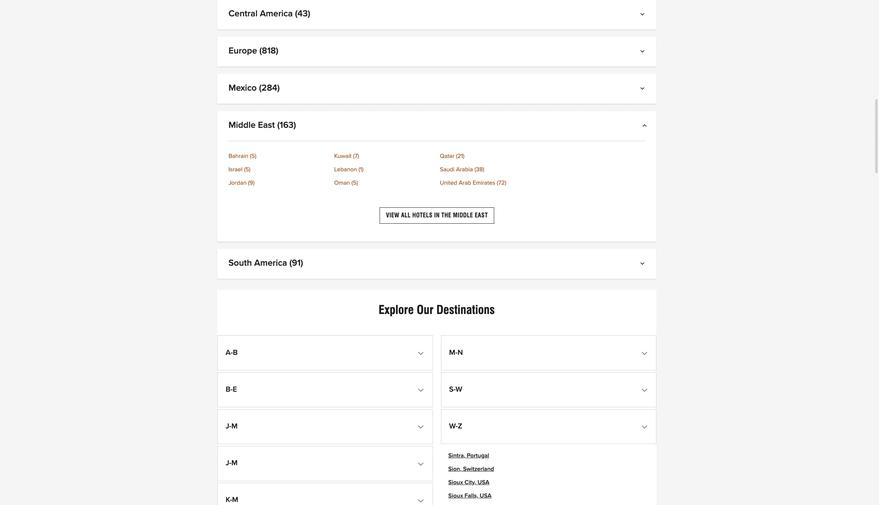 Task type: describe. For each thing, give the bounding box(es) containing it.
m-n link
[[443, 338, 654, 369]]

1 vertical spatial m
[[231, 460, 238, 468]]

sion,
[[448, 467, 462, 473]]

in
[[434, 212, 440, 219]]

arrow up image
[[642, 124, 646, 130]]

(163)
[[277, 121, 296, 130]]

oman
[[334, 180, 350, 186]]

arrow down image inside s-w link
[[643, 388, 648, 394]]

a-b link
[[220, 338, 431, 369]]

central
[[229, 9, 258, 18]]

emirates
[[473, 180, 495, 186]]

sintra,
[[448, 453, 465, 459]]

k-m
[[226, 497, 238, 505]]

b-e
[[226, 386, 237, 394]]

2 vertical spatial m
[[232, 497, 238, 505]]

j- for second j-m link from the bottom of the page
[[226, 423, 232, 431]]

usa for sioux city, usa
[[478, 480, 490, 486]]

b
[[233, 349, 238, 357]]

united arab emirates (72)
[[440, 180, 506, 186]]

(818)
[[259, 47, 278, 55]]

1 j-m link from the top
[[220, 412, 431, 443]]

lebanon (1)
[[334, 167, 364, 173]]

middle east (163)
[[229, 121, 296, 130]]

jordan (9) link
[[229, 180, 328, 186]]

lebanon
[[334, 167, 357, 173]]

s-w link
[[443, 375, 654, 406]]

bahrain (5)
[[229, 153, 256, 159]]

a-b
[[226, 349, 238, 357]]

z
[[458, 423, 462, 431]]

europe (818)
[[229, 47, 278, 55]]

(5) for oman (5)
[[352, 180, 358, 186]]

sintra, portugal link
[[448, 453, 489, 459]]

e
[[233, 386, 237, 394]]

(284)
[[259, 84, 280, 93]]

k-
[[226, 497, 232, 505]]

a-
[[226, 349, 233, 357]]

bahrain
[[229, 153, 248, 159]]

s-
[[449, 386, 456, 394]]

oman (5) link
[[334, 180, 434, 186]]

qatar (21) link
[[440, 153, 540, 159]]

saudi arabia (38) link
[[440, 167, 540, 173]]

qatar
[[440, 153, 455, 159]]

(43)
[[295, 9, 310, 18]]

(5) for bahrain (5)
[[250, 153, 256, 159]]

j- for 1st j-m link from the bottom of the page
[[226, 460, 232, 468]]

sioux for sioux falls, usa
[[448, 494, 463, 500]]

view
[[386, 212, 400, 219]]

sioux falls, usa link
[[448, 494, 492, 500]]

kuwait
[[334, 153, 352, 159]]

usa for sioux falls, usa
[[480, 494, 492, 500]]

sion, switzerland link
[[448, 467, 494, 473]]

w-
[[449, 423, 458, 431]]

(21)
[[456, 153, 465, 159]]

united arab emirates (72) link
[[440, 180, 540, 186]]

(9)
[[248, 180, 255, 186]]

our
[[417, 303, 434, 318]]

(5) for israel (5)
[[244, 167, 251, 173]]

0 horizontal spatial east
[[258, 121, 275, 130]]

arrow down image inside k-m link
[[420, 499, 425, 505]]

w
[[456, 386, 462, 394]]

destinations
[[437, 303, 495, 318]]

w-z link
[[443, 412, 654, 443]]

b-e link
[[220, 375, 431, 406]]

(91)
[[290, 259, 303, 268]]



Task type: locate. For each thing, give the bounding box(es) containing it.
saudi
[[440, 167, 455, 173]]

(72)
[[497, 180, 506, 186]]

central america (43)
[[229, 9, 310, 18]]

j-
[[226, 423, 232, 431], [226, 460, 232, 468]]

0 vertical spatial j-m link
[[220, 412, 431, 443]]

n
[[458, 349, 463, 357]]

city,
[[465, 480, 476, 486]]

america left "(43)"
[[260, 9, 293, 18]]

kuwait (7)
[[334, 153, 359, 159]]

1 vertical spatial america
[[254, 259, 287, 268]]

america for central
[[260, 9, 293, 18]]

qatar (21)
[[440, 153, 465, 159]]

j- down b-
[[226, 423, 232, 431]]

jordan
[[229, 180, 247, 186]]

arrow down image inside a-b "link"
[[420, 351, 425, 357]]

1 horizontal spatial middle
[[453, 212, 473, 219]]

explore
[[379, 303, 414, 318]]

east left (163)
[[258, 121, 275, 130]]

1 vertical spatial j-m
[[226, 460, 238, 468]]

1 vertical spatial usa
[[480, 494, 492, 500]]

east
[[258, 121, 275, 130], [475, 212, 488, 219]]

falls,
[[465, 494, 478, 500]]

explore our destinations
[[379, 303, 495, 318]]

m-n
[[449, 349, 463, 357]]

0 vertical spatial (5)
[[250, 153, 256, 159]]

portugal
[[467, 453, 489, 459]]

jordan (9)
[[229, 180, 255, 186]]

arab
[[459, 180, 471, 186]]

saudi arabia (38)
[[440, 167, 484, 173]]

arabia
[[456, 167, 473, 173]]

arrow down image inside w-z link
[[643, 425, 648, 431]]

sioux down 'sion,' at the right bottom of the page
[[448, 480, 463, 486]]

w-z
[[449, 423, 462, 431]]

0 vertical spatial sioux
[[448, 480, 463, 486]]

1 j- from the top
[[226, 423, 232, 431]]

j-m down b-e
[[226, 423, 238, 431]]

israel (5) link
[[229, 167, 328, 173]]

(5)
[[250, 153, 256, 159], [244, 167, 251, 173], [352, 180, 358, 186]]

m
[[231, 423, 238, 431], [231, 460, 238, 468], [232, 497, 238, 505]]

0 vertical spatial middle
[[229, 121, 256, 130]]

1 vertical spatial east
[[475, 212, 488, 219]]

sioux for sioux city, usa
[[448, 480, 463, 486]]

2 vertical spatial (5)
[[352, 180, 358, 186]]

1 vertical spatial j-
[[226, 460, 232, 468]]

(38)
[[475, 167, 484, 173]]

m-
[[449, 349, 458, 357]]

all
[[401, 212, 411, 219]]

0 vertical spatial america
[[260, 9, 293, 18]]

arrow down image inside b-e link
[[420, 388, 425, 394]]

(1)
[[359, 167, 364, 173]]

america left "(91)"
[[254, 259, 287, 268]]

arrow down image
[[642, 12, 646, 18], [642, 262, 646, 268], [643, 351, 648, 357], [420, 425, 425, 431], [643, 425, 648, 431], [420, 462, 425, 468]]

usa
[[478, 480, 490, 486], [480, 494, 492, 500]]

europe
[[229, 47, 257, 55]]

(5) right bahrain
[[250, 153, 256, 159]]

2 j-m link from the top
[[220, 449, 431, 480]]

j-m link up k-m link
[[220, 449, 431, 480]]

b-
[[226, 386, 233, 394]]

switzerland
[[463, 467, 494, 473]]

1 vertical spatial (5)
[[244, 167, 251, 173]]

j-m link
[[220, 412, 431, 443], [220, 449, 431, 480]]

sioux falls, usa
[[448, 494, 492, 500]]

sioux city, usa
[[448, 480, 490, 486]]

kuwait (7) link
[[334, 153, 434, 159]]

middle up bahrain (5)
[[229, 121, 256, 130]]

1 horizontal spatial east
[[475, 212, 488, 219]]

sioux left falls,
[[448, 494, 463, 500]]

0 vertical spatial m
[[231, 423, 238, 431]]

view all hotels in the middle east
[[386, 212, 488, 219]]

2 sioux from the top
[[448, 494, 463, 500]]

1 j-m from the top
[[226, 423, 238, 431]]

(5) right oman
[[352, 180, 358, 186]]

hotels
[[413, 212, 433, 219]]

0 vertical spatial east
[[258, 121, 275, 130]]

j-m link down b-e link
[[220, 412, 431, 443]]

sioux city, usa link
[[448, 480, 490, 486]]

east down emirates
[[475, 212, 488, 219]]

1 vertical spatial middle
[[453, 212, 473, 219]]

arrow down image inside m-n link
[[643, 351, 648, 357]]

united
[[440, 180, 457, 186]]

lebanon (1) link
[[334, 167, 434, 173]]

2 j-m from the top
[[226, 460, 238, 468]]

israel
[[229, 167, 243, 173]]

south america (91)
[[229, 259, 303, 268]]

1 vertical spatial j-m link
[[220, 449, 431, 480]]

israel (5)
[[229, 167, 251, 173]]

j-m for second j-m link from the bottom of the page
[[226, 423, 238, 431]]

sion, switzerland
[[448, 467, 494, 473]]

mexico (284)
[[229, 84, 280, 93]]

middle right the the
[[453, 212, 473, 219]]

oman (5)
[[334, 180, 358, 186]]

mexico
[[229, 84, 257, 93]]

usa right falls,
[[480, 494, 492, 500]]

view all hotels in the middle east link
[[380, 208, 494, 224]]

j-m
[[226, 423, 238, 431], [226, 460, 238, 468]]

america for south
[[254, 259, 287, 268]]

middle
[[229, 121, 256, 130], [453, 212, 473, 219]]

arrow down image
[[642, 50, 646, 55], [642, 87, 646, 93], [420, 351, 425, 357], [420, 388, 425, 394], [643, 388, 648, 394], [420, 499, 425, 505]]

usa right city,
[[478, 480, 490, 486]]

0 vertical spatial j-
[[226, 423, 232, 431]]

j-m for 1st j-m link from the bottom of the page
[[226, 460, 238, 468]]

(7)
[[353, 153, 359, 159]]

j- up k-
[[226, 460, 232, 468]]

k-m link
[[220, 486, 431, 506]]

j-m up k-m
[[226, 460, 238, 468]]

2 j- from the top
[[226, 460, 232, 468]]

0 vertical spatial j-m
[[226, 423, 238, 431]]

south
[[229, 259, 252, 268]]

america
[[260, 9, 293, 18], [254, 259, 287, 268]]

sintra, portugal
[[448, 453, 489, 459]]

(5) right israel
[[244, 167, 251, 173]]

s-w
[[449, 386, 462, 394]]

1 vertical spatial sioux
[[448, 494, 463, 500]]

1 sioux from the top
[[448, 480, 463, 486]]

0 horizontal spatial middle
[[229, 121, 256, 130]]

bahrain (5) link
[[229, 153, 328, 159]]

0 vertical spatial usa
[[478, 480, 490, 486]]

the
[[442, 212, 452, 219]]



Task type: vqa. For each thing, say whether or not it's contained in the screenshot.
W
yes



